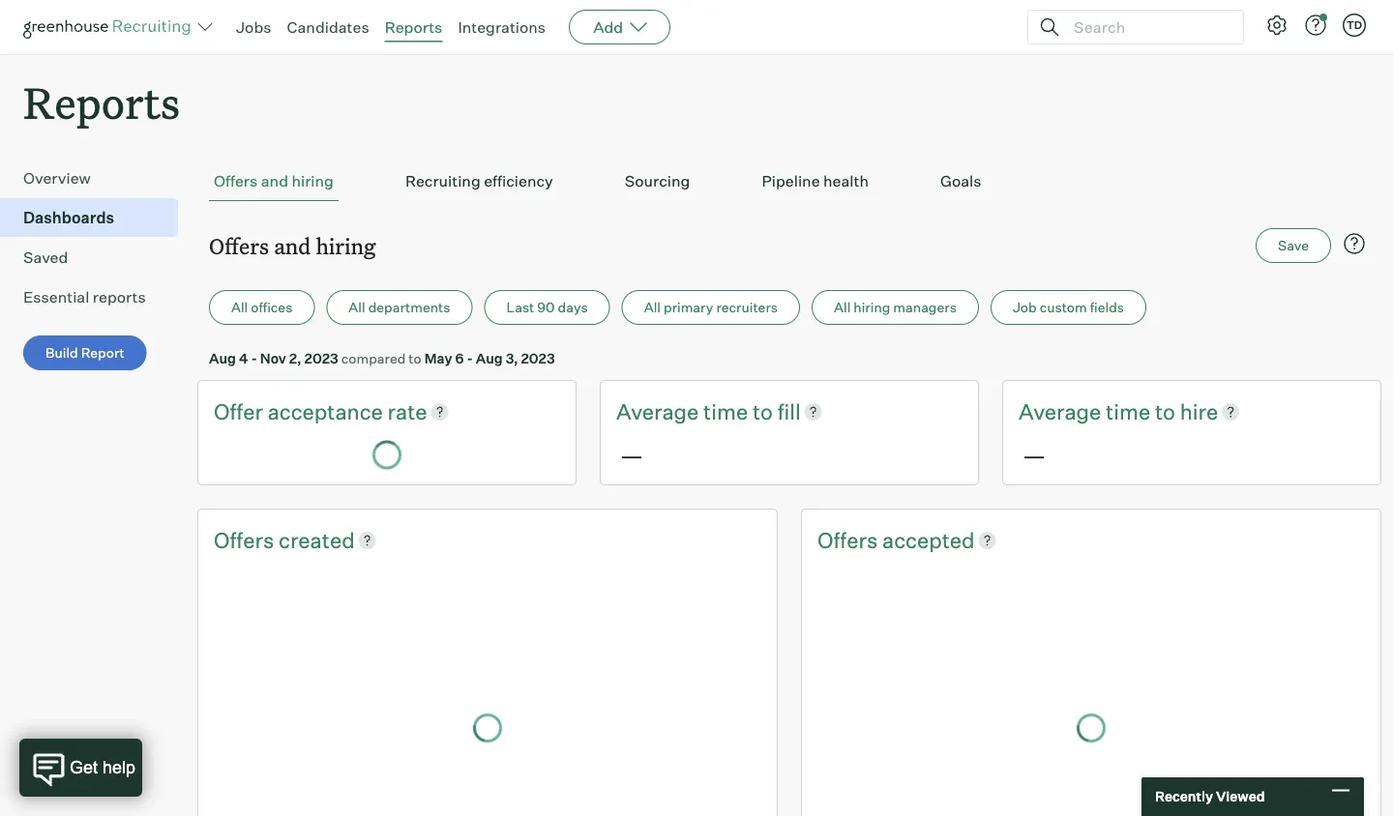 Task type: locate. For each thing, give the bounding box(es) containing it.
0 horizontal spatial to
[[409, 350, 421, 367]]

offer acceptance
[[214, 398, 388, 425]]

4
[[239, 350, 248, 367]]

0 horizontal spatial average time to
[[616, 398, 777, 425]]

last
[[506, 299, 534, 316]]

to left may
[[409, 350, 421, 367]]

2 — from the left
[[1023, 441, 1046, 470]]

all inside all departments button
[[349, 299, 365, 316]]

1 horizontal spatial to
[[753, 398, 773, 425]]

efficiency
[[484, 171, 553, 191]]

goals button
[[935, 162, 986, 201]]

nov
[[260, 350, 286, 367]]

all left offices
[[231, 299, 248, 316]]

1 horizontal spatial 2023
[[521, 350, 555, 367]]

health
[[823, 171, 869, 191]]

time link
[[703, 397, 753, 427], [1106, 397, 1155, 427]]

greenhouse recruiting image
[[23, 15, 197, 39]]

1 2023 from the left
[[304, 350, 338, 367]]

1 horizontal spatial aug
[[476, 350, 503, 367]]

aug left the 3,
[[476, 350, 503, 367]]

all inside all primary recruiters button
[[644, 299, 661, 316]]

time left fill
[[703, 398, 748, 425]]

offers link
[[214, 525, 279, 555], [817, 525, 882, 555]]

0 horizontal spatial average
[[616, 398, 699, 425]]

last 90 days
[[506, 299, 588, 316]]

all hiring managers button
[[812, 290, 979, 325]]

1 average link from the left
[[616, 397, 703, 427]]

reports link
[[385, 17, 442, 37]]

- right "6"
[[467, 350, 473, 367]]

viewed
[[1216, 788, 1265, 805]]

—
[[620, 441, 643, 470], [1023, 441, 1046, 470]]

1 horizontal spatial offers link
[[817, 525, 882, 555]]

time
[[703, 398, 748, 425], [1106, 398, 1150, 425]]

2 average time to from the left
[[1019, 398, 1180, 425]]

0 horizontal spatial —
[[620, 441, 643, 470]]

2023 right 2,
[[304, 350, 338, 367]]

job custom fields button
[[991, 290, 1146, 325]]

2 2023 from the left
[[521, 350, 555, 367]]

-
[[251, 350, 257, 367], [467, 350, 473, 367]]

2023
[[304, 350, 338, 367], [521, 350, 555, 367]]

average link for fill
[[616, 397, 703, 427]]

0 horizontal spatial to link
[[753, 397, 777, 427]]

reports
[[93, 288, 146, 307]]

0 vertical spatial reports
[[385, 17, 442, 37]]

2 average link from the left
[[1019, 397, 1106, 427]]

1 average time to from the left
[[616, 398, 777, 425]]

2 time from the left
[[1106, 398, 1150, 425]]

all inside all hiring managers button
[[834, 299, 851, 316]]

offices
[[251, 299, 293, 316]]

dashboards link
[[23, 206, 170, 229]]

reports right candidates link
[[385, 17, 442, 37]]

to left the hire
[[1155, 398, 1175, 425]]

offers
[[214, 171, 258, 191], [209, 231, 269, 260], [214, 527, 279, 553], [817, 527, 882, 553]]

save
[[1278, 237, 1309, 254]]

1 horizontal spatial —
[[1023, 441, 1046, 470]]

4 all from the left
[[834, 299, 851, 316]]

average time to for fill
[[616, 398, 777, 425]]

0 vertical spatial offers and hiring
[[214, 171, 334, 191]]

all offices button
[[209, 290, 315, 325]]

0 horizontal spatial time link
[[703, 397, 753, 427]]

integrations
[[458, 17, 546, 37]]

to left fill
[[753, 398, 773, 425]]

sourcing
[[625, 171, 690, 191]]

0 horizontal spatial reports
[[23, 74, 180, 131]]

offers and hiring
[[214, 171, 334, 191], [209, 231, 376, 260]]

2 all from the left
[[349, 299, 365, 316]]

recruiting efficiency button
[[400, 162, 558, 201]]

reports
[[385, 17, 442, 37], [23, 74, 180, 131]]

fields
[[1090, 299, 1124, 316]]

0 horizontal spatial offers link
[[214, 525, 279, 555]]

all
[[231, 299, 248, 316], [349, 299, 365, 316], [644, 299, 661, 316], [834, 299, 851, 316]]

average time to
[[616, 398, 777, 425], [1019, 398, 1180, 425]]

aug
[[209, 350, 236, 367], [476, 350, 503, 367]]

1 vertical spatial reports
[[23, 74, 180, 131]]

1 horizontal spatial to link
[[1155, 397, 1180, 427]]

2 vertical spatial hiring
[[854, 299, 890, 316]]

faq image
[[1343, 232, 1366, 256]]

offers inside button
[[214, 171, 258, 191]]

pipeline health button
[[757, 162, 874, 201]]

1 horizontal spatial -
[[467, 350, 473, 367]]

2 horizontal spatial to
[[1155, 398, 1175, 425]]

job custom fields
[[1013, 299, 1124, 316]]

average
[[616, 398, 699, 425], [1019, 398, 1101, 425]]

all inside all offices button
[[231, 299, 248, 316]]

save button
[[1256, 228, 1331, 263]]

aug left '4'
[[209, 350, 236, 367]]

reports down greenhouse recruiting image
[[23, 74, 180, 131]]

and
[[261, 171, 288, 191], [274, 231, 311, 260]]

time left the hire
[[1106, 398, 1150, 425]]

2023 right the 3,
[[521, 350, 555, 367]]

fill link
[[777, 397, 801, 427]]

may
[[424, 350, 452, 367]]

configure image
[[1265, 14, 1289, 37]]

1 all from the left
[[231, 299, 248, 316]]

1 - from the left
[[251, 350, 257, 367]]

recently viewed
[[1155, 788, 1265, 805]]

to link for fill
[[753, 397, 777, 427]]

to link for hire
[[1155, 397, 1180, 427]]

essential reports
[[23, 288, 146, 307]]

0 horizontal spatial time
[[703, 398, 748, 425]]

recruiting efficiency
[[405, 171, 553, 191]]

- right '4'
[[251, 350, 257, 367]]

2,
[[289, 350, 302, 367]]

all left primary
[[644, 299, 661, 316]]

1 offers link from the left
[[214, 525, 279, 555]]

1 horizontal spatial time
[[1106, 398, 1150, 425]]

— for fill
[[620, 441, 643, 470]]

average for fill
[[616, 398, 699, 425]]

1 horizontal spatial time link
[[1106, 397, 1155, 427]]

1 to link from the left
[[753, 397, 777, 427]]

offers and hiring inside button
[[214, 171, 334, 191]]

1 horizontal spatial average time to
[[1019, 398, 1180, 425]]

time link left hire link on the right
[[1106, 397, 1155, 427]]

average for hire
[[1019, 398, 1101, 425]]

to
[[409, 350, 421, 367], [753, 398, 773, 425], [1155, 398, 1175, 425]]

0 horizontal spatial aug
[[209, 350, 236, 367]]

offers and hiring button
[[209, 162, 338, 201]]

build report button
[[23, 336, 147, 371]]

0 vertical spatial hiring
[[292, 171, 334, 191]]

to link
[[753, 397, 777, 427], [1155, 397, 1180, 427]]

2 time link from the left
[[1106, 397, 1155, 427]]

0 horizontal spatial -
[[251, 350, 257, 367]]

1 time from the left
[[703, 398, 748, 425]]

time link left fill 'link'
[[703, 397, 753, 427]]

to for fill
[[753, 398, 773, 425]]

integrations link
[[458, 17, 546, 37]]

1 average from the left
[[616, 398, 699, 425]]

1 — from the left
[[620, 441, 643, 470]]

0 horizontal spatial average link
[[616, 397, 703, 427]]

tab list
[[209, 162, 1370, 201]]

dashboards
[[23, 208, 114, 228]]

hiring inside button
[[854, 299, 890, 316]]

1 horizontal spatial average
[[1019, 398, 1101, 425]]

time link for fill
[[703, 397, 753, 427]]

saved
[[23, 248, 68, 267]]

0 vertical spatial and
[[261, 171, 288, 191]]

hire
[[1180, 398, 1218, 425]]

3 all from the left
[[644, 299, 661, 316]]

average link
[[616, 397, 703, 427], [1019, 397, 1106, 427]]

all for all offices
[[231, 299, 248, 316]]

all left 'managers'
[[834, 299, 851, 316]]

2 offers link from the left
[[817, 525, 882, 555]]

0 horizontal spatial 2023
[[304, 350, 338, 367]]

2 to link from the left
[[1155, 397, 1180, 427]]

1 horizontal spatial average link
[[1019, 397, 1106, 427]]

all left departments
[[349, 299, 365, 316]]

hiring
[[292, 171, 334, 191], [316, 231, 376, 260], [854, 299, 890, 316]]

2 average from the left
[[1019, 398, 1101, 425]]

1 horizontal spatial reports
[[385, 17, 442, 37]]

td button
[[1343, 14, 1366, 37]]

1 time link from the left
[[703, 397, 753, 427]]



Task type: vqa. For each thing, say whether or not it's contained in the screenshot.
'offices'
yes



Task type: describe. For each thing, give the bounding box(es) containing it.
acceptance link
[[268, 397, 388, 427]]

recently
[[1155, 788, 1213, 805]]

all departments button
[[326, 290, 473, 325]]

all departments
[[349, 299, 450, 316]]

all hiring managers
[[834, 299, 957, 316]]

rate
[[388, 398, 427, 425]]

Search text field
[[1069, 13, 1226, 41]]

1 aug from the left
[[209, 350, 236, 367]]

90
[[537, 299, 555, 316]]

acceptance
[[268, 398, 383, 425]]

recruiting
[[405, 171, 481, 191]]

1 vertical spatial and
[[274, 231, 311, 260]]

add button
[[569, 10, 671, 45]]

offer link
[[214, 397, 268, 427]]

accepted
[[882, 527, 975, 553]]

all primary recruiters
[[644, 299, 778, 316]]

add
[[593, 17, 623, 37]]

offers link for accepted
[[817, 525, 882, 555]]

overview link
[[23, 167, 170, 190]]

offer
[[214, 398, 263, 425]]

3,
[[506, 350, 518, 367]]

compared
[[341, 350, 406, 367]]

2 - from the left
[[467, 350, 473, 367]]

candidates
[[287, 17, 369, 37]]

sourcing button
[[620, 162, 695, 201]]

custom
[[1040, 299, 1087, 316]]

time link for hire
[[1106, 397, 1155, 427]]

all for all departments
[[349, 299, 365, 316]]

hiring inside button
[[292, 171, 334, 191]]

td button
[[1339, 10, 1370, 41]]

average time to for hire
[[1019, 398, 1180, 425]]

all offices
[[231, 299, 293, 316]]

goals
[[940, 171, 981, 191]]

pipeline
[[762, 171, 820, 191]]

build report
[[45, 345, 125, 362]]

all primary recruiters button
[[622, 290, 800, 325]]

aug 4 - nov 2, 2023 compared to may 6 - aug 3, 2023
[[209, 350, 555, 367]]

tab list containing offers and hiring
[[209, 162, 1370, 201]]

1 vertical spatial hiring
[[316, 231, 376, 260]]

average link for hire
[[1019, 397, 1106, 427]]

build
[[45, 345, 78, 362]]

2 aug from the left
[[476, 350, 503, 367]]

time for hire
[[1106, 398, 1150, 425]]

last 90 days button
[[484, 290, 610, 325]]

essential reports link
[[23, 286, 170, 309]]

hire link
[[1180, 397, 1218, 427]]

fill
[[777, 398, 801, 425]]

job
[[1013, 299, 1037, 316]]

all for all hiring managers
[[834, 299, 851, 316]]

time for fill
[[703, 398, 748, 425]]

jobs
[[236, 17, 271, 37]]

pipeline health
[[762, 171, 869, 191]]

essential
[[23, 288, 89, 307]]

1 vertical spatial offers and hiring
[[209, 231, 376, 260]]

offers link for created
[[214, 525, 279, 555]]

managers
[[893, 299, 957, 316]]

and inside button
[[261, 171, 288, 191]]

overview
[[23, 169, 91, 188]]

— for hire
[[1023, 441, 1046, 470]]

primary
[[664, 299, 713, 316]]

days
[[558, 299, 588, 316]]

6
[[455, 350, 464, 367]]

created link
[[279, 525, 355, 555]]

accepted link
[[882, 525, 975, 555]]

recruiters
[[716, 299, 778, 316]]

rate link
[[388, 397, 427, 427]]

created
[[279, 527, 355, 553]]

report
[[81, 345, 125, 362]]

saved link
[[23, 246, 170, 269]]

td
[[1347, 18, 1362, 31]]

all for all primary recruiters
[[644, 299, 661, 316]]

departments
[[368, 299, 450, 316]]

to for hire
[[1155, 398, 1175, 425]]

candidates link
[[287, 17, 369, 37]]

jobs link
[[236, 17, 271, 37]]



